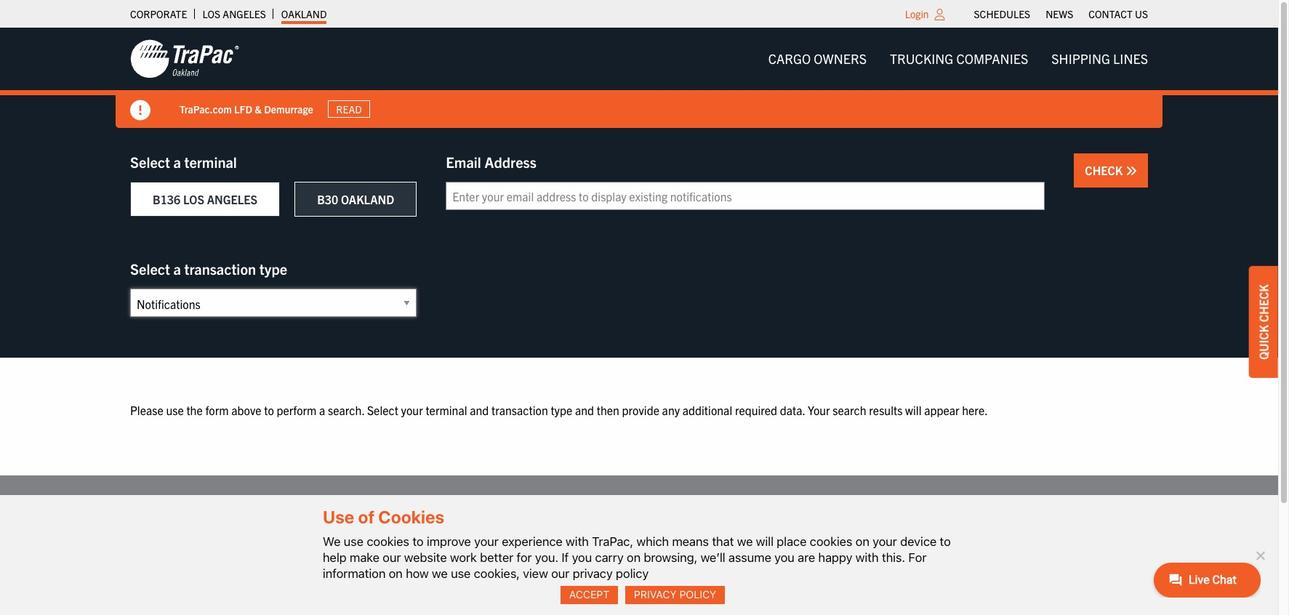 Task type: locate. For each thing, give the bounding box(es) containing it.
0 vertical spatial angeles
[[223, 7, 266, 20]]

use up make
[[344, 534, 364, 549]]

los
[[202, 7, 220, 20], [183, 192, 204, 207]]

trucking companies
[[890, 50, 1028, 67]]

Email Address email field
[[446, 182, 1045, 210]]

and
[[470, 403, 489, 417], [575, 403, 594, 417]]

0 horizontal spatial transaction
[[184, 260, 256, 278]]

cargo owners
[[768, 50, 867, 67]]

0 vertical spatial type
[[259, 260, 287, 278]]

login link
[[905, 7, 929, 20]]

transaction
[[184, 260, 256, 278], [492, 403, 548, 417]]

angeles
[[223, 7, 266, 20], [207, 192, 258, 207]]

0 horizontal spatial with
[[566, 534, 589, 549]]

use
[[323, 507, 354, 528]]

we up assume
[[737, 534, 753, 549]]

read link
[[328, 100, 370, 118]]

0 vertical spatial with
[[566, 534, 589, 549]]

make
[[350, 550, 380, 565]]

387-
[[793, 563, 817, 577]]

0 vertical spatial menu bar
[[966, 4, 1156, 24]]

use down work in the bottom of the page
[[451, 566, 471, 581]]

menu bar up the shipping
[[966, 4, 1156, 24]]

0 vertical spatial use
[[166, 403, 184, 417]]

cargo
[[768, 50, 811, 67]]

customer
[[675, 563, 724, 577]]

on up policy
[[627, 550, 641, 565]]

0 horizontal spatial will
[[756, 534, 774, 549]]

1 vertical spatial type
[[551, 403, 572, 417]]

check button
[[1074, 153, 1148, 188]]

2 vertical spatial select
[[367, 403, 398, 417]]

shipping lines link
[[1040, 44, 1160, 74]]

will right results
[[905, 403, 922, 417]]

you right 'if'
[[572, 550, 592, 565]]

1 vertical spatial use
[[344, 534, 364, 549]]

2800 7th street berth 30 - 32 oakland, ca 94607
[[482, 535, 580, 587]]

1 vertical spatial will
[[756, 534, 774, 549]]

0 vertical spatial will
[[905, 403, 922, 417]]

0 horizontal spatial cookies
[[367, 534, 409, 549]]

32
[[535, 553, 549, 568]]

2 horizontal spatial on
[[856, 534, 870, 549]]

type
[[259, 260, 287, 278], [551, 403, 572, 417]]

1 horizontal spatial you
[[775, 550, 795, 565]]

use left the
[[166, 403, 184, 417]]

additional
[[683, 403, 732, 417]]

cookies up happy
[[810, 534, 853, 549]]

privacy policy
[[634, 588, 716, 601]]

you
[[572, 550, 592, 565], [775, 550, 795, 565]]

angeles left oakland link at the left top of the page
[[223, 7, 266, 20]]

0 vertical spatial los
[[202, 7, 220, 20]]

1 vertical spatial angeles
[[207, 192, 258, 207]]

which
[[637, 534, 669, 549]]

oakland right los angeles link
[[281, 7, 327, 20]]

on left how
[[389, 566, 403, 581]]

1 vertical spatial select
[[130, 260, 170, 278]]

we'll
[[701, 550, 725, 565]]

oakland down information
[[334, 581, 387, 596]]

0 horizontal spatial check
[[1085, 163, 1126, 177]]

cargo owners link
[[757, 44, 878, 74]]

0 vertical spatial our
[[383, 550, 401, 565]]

use of cookies we use cookies to improve your experience with trapac, which means that we will place cookies on your device to help make our website work better for you. if you carry on browsing, we'll assume you are happy with this. for information on how we use cookies, view our privacy policy
[[323, 507, 951, 581]]

form
[[205, 403, 229, 417]]

b136
[[153, 192, 181, 207]]

to up website
[[413, 534, 424, 549]]

cookies,
[[474, 566, 520, 581]]

how
[[406, 566, 429, 581]]

1 horizontal spatial our
[[551, 566, 570, 581]]

0 horizontal spatial our
[[383, 550, 401, 565]]

contact us
[[1089, 7, 1148, 20]]

1 and from the left
[[470, 403, 489, 417]]

corporate
[[130, 7, 187, 20]]

1 horizontal spatial check
[[1256, 284, 1271, 322]]

cookies
[[367, 534, 409, 549], [810, 534, 853, 549]]

information
[[323, 566, 386, 581]]

experience
[[502, 534, 563, 549]]

2 vertical spatial on
[[389, 566, 403, 581]]

your up this.
[[873, 534, 897, 549]]

1 horizontal spatial and
[[575, 403, 594, 417]]

angeles down select a terminal at top left
[[207, 192, 258, 207]]

we down website
[[432, 566, 448, 581]]

to right device
[[940, 534, 951, 549]]

2 you from the left
[[775, 550, 795, 565]]

oakland
[[281, 7, 327, 20], [341, 192, 394, 207], [334, 581, 387, 596]]

0 vertical spatial select
[[130, 153, 170, 171]]

0 horizontal spatial terminal
[[184, 153, 237, 171]]

0 horizontal spatial you
[[572, 550, 592, 565]]

appear
[[924, 403, 959, 417]]

select up b136
[[130, 153, 170, 171]]

demurrage
[[264, 102, 313, 115]]

0 vertical spatial we
[[737, 534, 753, 549]]

b30 oakland
[[317, 192, 394, 207]]

our down 'if'
[[551, 566, 570, 581]]

on
[[856, 534, 870, 549], [627, 550, 641, 565], [389, 566, 403, 581]]

menu bar
[[966, 4, 1156, 24], [757, 44, 1160, 74]]

help
[[323, 550, 347, 565]]

select for select a transaction type
[[130, 260, 170, 278]]

assume
[[729, 550, 771, 565]]

los up oakland image
[[202, 7, 220, 20]]

30
[[513, 553, 526, 568]]

our right make
[[383, 550, 401, 565]]

select
[[130, 153, 170, 171], [130, 260, 170, 278], [367, 403, 398, 417]]

you down 'place'
[[775, 550, 795, 565]]

cookies up make
[[367, 534, 409, 549]]

1 horizontal spatial cookies
[[810, 534, 853, 549]]

of
[[358, 507, 375, 528]]

1 vertical spatial our
[[551, 566, 570, 581]]

on left device
[[856, 534, 870, 549]]

here.
[[962, 403, 988, 417]]

0 horizontal spatial on
[[389, 566, 403, 581]]

with left this.
[[856, 550, 879, 565]]

1 vertical spatial on
[[627, 550, 641, 565]]

ca
[[530, 572, 544, 587]]

1 vertical spatial with
[[856, 550, 879, 565]]

your up 'better'
[[474, 534, 499, 549]]

select right search.
[[367, 403, 398, 417]]

banner containing cargo owners
[[0, 28, 1289, 128]]

los inside los angeles link
[[202, 7, 220, 20]]

0 vertical spatial terminal
[[184, 153, 237, 171]]

perform
[[277, 403, 317, 417]]

0 horizontal spatial your
[[401, 403, 423, 417]]

check inside button
[[1085, 163, 1126, 177]]

we
[[737, 534, 753, 549], [432, 566, 448, 581]]

privacy
[[573, 566, 613, 581]]

0 vertical spatial check
[[1085, 163, 1126, 177]]

use
[[166, 403, 184, 417], [344, 534, 364, 549], [451, 566, 471, 581]]

1 vertical spatial we
[[432, 566, 448, 581]]

your right search.
[[401, 403, 423, 417]]

customer service: 877-387-2722
[[675, 563, 844, 577]]

menu bar down light image
[[757, 44, 1160, 74]]

news
[[1046, 7, 1073, 20]]

0 horizontal spatial use
[[166, 403, 184, 417]]

footer containing 2800 7th street
[[0, 475, 1278, 615]]

oakland right b30 on the top left
[[341, 192, 394, 207]]

will up assume
[[756, 534, 774, 549]]

0 vertical spatial oakland
[[281, 7, 327, 20]]

footer
[[0, 475, 1278, 615]]

los right b136
[[183, 192, 204, 207]]

1 horizontal spatial transaction
[[492, 403, 548, 417]]

banner
[[0, 28, 1289, 128]]

1 vertical spatial menu bar
[[757, 44, 1160, 74]]

with up 'if'
[[566, 534, 589, 549]]

1 cookies from the left
[[367, 534, 409, 549]]

0 horizontal spatial and
[[470, 403, 489, 417]]

your
[[808, 403, 830, 417]]

to right "above"
[[264, 403, 274, 417]]

1 horizontal spatial will
[[905, 403, 922, 417]]

2 horizontal spatial use
[[451, 566, 471, 581]]

0 vertical spatial a
[[173, 153, 181, 171]]

a left search.
[[319, 403, 325, 417]]

a down b136
[[173, 260, 181, 278]]

1 vertical spatial transaction
[[492, 403, 548, 417]]

our
[[383, 550, 401, 565], [551, 566, 570, 581]]

0 horizontal spatial we
[[432, 566, 448, 581]]

2 and from the left
[[575, 403, 594, 417]]

select down b136
[[130, 260, 170, 278]]

1 horizontal spatial terminal
[[426, 403, 467, 417]]

email
[[446, 153, 481, 171]]

address
[[485, 153, 536, 171]]

0 horizontal spatial type
[[259, 260, 287, 278]]

1 vertical spatial a
[[173, 260, 181, 278]]

a up b136
[[173, 153, 181, 171]]

trapac,
[[592, 534, 633, 549]]

cookies
[[378, 507, 444, 528]]



Task type: vqa. For each thing, say whether or not it's contained in the screenshot.
Us
yes



Task type: describe. For each thing, give the bounding box(es) containing it.
place
[[777, 534, 807, 549]]

provide
[[622, 403, 659, 417]]

oakland image
[[130, 39, 239, 79]]

oakland,
[[482, 572, 527, 587]]

contact
[[1089, 7, 1133, 20]]

then
[[597, 403, 619, 417]]

are
[[798, 550, 815, 565]]

search
[[833, 403, 866, 417]]

b30
[[317, 192, 338, 207]]

please
[[130, 403, 163, 417]]

0 horizontal spatial to
[[264, 403, 274, 417]]

improve
[[427, 534, 471, 549]]

2 cookies from the left
[[810, 534, 853, 549]]

policy
[[616, 566, 649, 581]]

work
[[450, 550, 477, 565]]

owners
[[814, 50, 867, 67]]

schedules
[[974, 7, 1030, 20]]

required
[[735, 403, 777, 417]]

service:
[[726, 563, 767, 577]]

2 horizontal spatial your
[[873, 534, 897, 549]]

that
[[712, 534, 734, 549]]

email address
[[446, 153, 536, 171]]

solid image
[[1126, 165, 1137, 177]]

will inside the 'use of cookies we use cookies to improve your experience with trapac, which means that we will place cookies on your device to help make our website work better for you. if you carry on browsing, we'll assume you are happy with this. for information on how we use cookies, view our privacy policy'
[[756, 534, 774, 549]]

view
[[523, 566, 548, 581]]

a for transaction
[[173, 260, 181, 278]]

1 vertical spatial check
[[1256, 284, 1271, 322]]

1 horizontal spatial use
[[344, 534, 364, 549]]

0 vertical spatial transaction
[[184, 260, 256, 278]]

light image
[[935, 9, 945, 20]]

trapac.com
[[180, 102, 232, 115]]

1 vertical spatial oakland
[[341, 192, 394, 207]]

above
[[231, 403, 261, 417]]

1 horizontal spatial with
[[856, 550, 879, 565]]

street
[[531, 535, 561, 549]]

this.
[[882, 550, 905, 565]]

select for select a terminal
[[130, 153, 170, 171]]

quick check
[[1256, 284, 1271, 360]]

1 vertical spatial terminal
[[426, 403, 467, 417]]

means
[[672, 534, 709, 549]]

a for terminal
[[173, 153, 181, 171]]

login
[[905, 7, 929, 20]]

device
[[900, 534, 937, 549]]

&
[[255, 102, 262, 115]]

2 vertical spatial oakland
[[334, 581, 387, 596]]

accept link
[[561, 586, 618, 604]]

privacy policy link
[[625, 586, 725, 604]]

1 horizontal spatial we
[[737, 534, 753, 549]]

1 vertical spatial los
[[183, 192, 204, 207]]

schedules link
[[974, 4, 1030, 24]]

2722
[[817, 563, 844, 577]]

news link
[[1046, 4, 1073, 24]]

2 vertical spatial use
[[451, 566, 471, 581]]

trapac.com lfd & demurrage
[[180, 102, 313, 115]]

happy
[[818, 550, 853, 565]]

los angeles
[[202, 7, 266, 20]]

877-
[[769, 563, 793, 577]]

1 you from the left
[[572, 550, 592, 565]]

shipping
[[1052, 50, 1110, 67]]

0 vertical spatial on
[[856, 534, 870, 549]]

2 vertical spatial a
[[319, 403, 325, 417]]

7th
[[511, 535, 528, 549]]

if
[[562, 550, 569, 565]]

no image
[[1253, 548, 1267, 563]]

website
[[404, 550, 447, 565]]

select a terminal
[[130, 153, 237, 171]]

menu bar containing schedules
[[966, 4, 1156, 24]]

1 horizontal spatial on
[[627, 550, 641, 565]]

-
[[529, 553, 533, 568]]

search.
[[328, 403, 364, 417]]

1 horizontal spatial your
[[474, 534, 499, 549]]

quick check link
[[1249, 266, 1278, 378]]

us
[[1135, 7, 1148, 20]]

1 horizontal spatial type
[[551, 403, 572, 417]]

for
[[909, 550, 927, 565]]

lines
[[1113, 50, 1148, 67]]

carry
[[595, 550, 624, 565]]

1 horizontal spatial to
[[413, 534, 424, 549]]

read
[[336, 103, 362, 116]]

contact us link
[[1089, 4, 1148, 24]]

you.
[[535, 550, 558, 565]]

berth
[[482, 553, 510, 568]]

privacy
[[634, 588, 677, 601]]

2 horizontal spatial to
[[940, 534, 951, 549]]

lfd
[[234, 102, 252, 115]]

b136 los angeles
[[153, 192, 258, 207]]

solid image
[[130, 100, 151, 121]]

data.
[[780, 403, 805, 417]]

corporate link
[[130, 4, 187, 24]]

results
[[869, 403, 903, 417]]

quick
[[1256, 325, 1271, 360]]

any
[[662, 403, 680, 417]]

browsing,
[[644, 550, 698, 565]]

please use the form above to perform a search. select your terminal and transaction type and then provide any additional required data. your search results will appear here.
[[130, 403, 988, 417]]

menu bar containing cargo owners
[[757, 44, 1160, 74]]

the
[[186, 403, 203, 417]]

trucking
[[890, 50, 953, 67]]

oakland link
[[281, 4, 327, 24]]

shipping lines
[[1052, 50, 1148, 67]]



